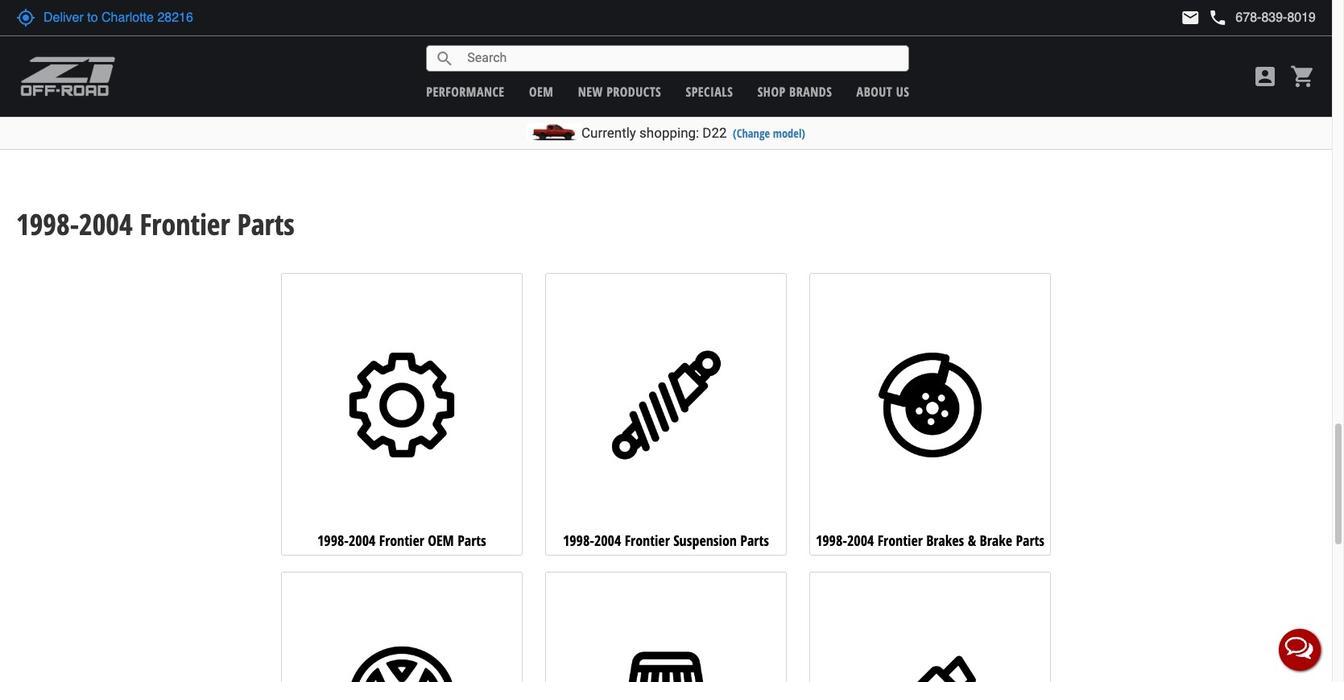 Task type: describe. For each thing, give the bounding box(es) containing it.
frontier for suspension
[[625, 531, 670, 550]]

1998-2004 frontier suspension parts
[[563, 531, 769, 550]]

1998-2004 frontier oem  parts
[[317, 531, 486, 550]]

currently shopping: d22 (change model)
[[581, 125, 805, 141]]

performance
[[426, 83, 505, 100]]

2004 for 1998-2004 frontier parts
[[79, 205, 133, 244]]

1998- for 1998-2004 frontier brakes & brake parts
[[816, 531, 847, 550]]

d22exhaust image
[[814, 588, 1046, 682]]

phone link
[[1208, 8, 1316, 27]]

frontier for brakes
[[878, 531, 923, 550]]

1998-2004 frontier brakes & brake parts link
[[809, 273, 1051, 555]]

currently
[[581, 125, 636, 141]]

mail
[[1181, 8, 1200, 27]]

1998-2004 frontier parts
[[16, 205, 295, 244]]

new products
[[578, 83, 661, 100]]

suspension
[[673, 531, 737, 550]]

shop
[[758, 83, 786, 100]]

&
[[968, 531, 976, 550]]

oem link
[[529, 83, 554, 100]]

shopping_cart link
[[1286, 64, 1316, 89]]

d22
[[703, 125, 727, 141]]

mail link
[[1181, 8, 1200, 27]]

(change
[[733, 126, 770, 141]]

1998- for 1998-2004 frontier parts
[[16, 205, 79, 244]]

brake
[[980, 531, 1012, 550]]

shopping_cart
[[1290, 64, 1316, 89]]

1998-2004 frontier oem  parts link
[[281, 273, 523, 555]]

search
[[435, 49, 454, 68]]

frontier for parts
[[140, 205, 230, 244]]

specials link
[[686, 83, 733, 100]]

1998-2004 frontier suspension parts link
[[545, 273, 787, 555]]

mail phone
[[1181, 8, 1228, 27]]



Task type: locate. For each thing, give the bounding box(es) containing it.
specials
[[686, 83, 733, 100]]

d22suspension image
[[550, 289, 782, 521]]

d22brakes image
[[814, 289, 1046, 521]]

1998-2004 frontier brakes & brake parts
[[816, 531, 1045, 550]]

products
[[607, 83, 661, 100]]

parts
[[237, 205, 295, 244], [458, 531, 486, 550], [740, 531, 769, 550], [1016, 531, 1045, 550]]

brands
[[789, 83, 832, 100]]

2004 for 1998-2004 frontier brakes & brake parts
[[847, 531, 874, 550]]

1 vertical spatial oem
[[428, 531, 454, 550]]

model)
[[773, 126, 805, 141]]

(change model) link
[[733, 126, 805, 141]]

shop brands
[[758, 83, 832, 100]]

latest
[[16, 94, 77, 129]]

my_location
[[16, 8, 35, 27]]

us
[[896, 83, 909, 100]]

z1 motorsports logo image
[[20, 56, 116, 97]]

1998- inside 1998-2004 frontier oem  parts link
[[317, 531, 349, 550]]

about us
[[857, 83, 909, 100]]

shop brands link
[[758, 83, 832, 100]]

about
[[857, 83, 892, 100]]

frontier for oem
[[379, 531, 424, 550]]

d22air intakes image
[[550, 588, 782, 682]]

new products link
[[578, 83, 661, 100]]

1998- inside 1998-2004 frontier suspension parts link
[[563, 531, 594, 550]]

oem inside 1998-2004 frontier oem  parts link
[[428, 531, 454, 550]]

oem
[[529, 83, 554, 100], [428, 531, 454, 550]]

1 horizontal spatial oem
[[529, 83, 554, 100]]

0 vertical spatial oem
[[529, 83, 554, 100]]

1998- for 1998-2004 frontier oem  parts
[[317, 531, 349, 550]]

socials
[[83, 94, 150, 129]]

frontier
[[140, 205, 230, 244], [379, 531, 424, 550], [625, 531, 670, 550], [878, 531, 923, 550]]

shopping:
[[639, 125, 699, 141]]

latest socials
[[16, 94, 150, 129]]

account_box
[[1252, 64, 1278, 89]]

1998-
[[16, 205, 79, 244], [317, 531, 349, 550], [563, 531, 594, 550], [816, 531, 847, 550]]

1998- inside 1998-2004 frontier brakes & brake parts link
[[816, 531, 847, 550]]

brakes
[[926, 531, 964, 550]]

account_box link
[[1248, 64, 1282, 89]]

performance link
[[426, 83, 505, 100]]

2004
[[79, 205, 133, 244], [349, 531, 376, 550], [594, 531, 621, 550], [847, 531, 874, 550]]

phone
[[1208, 8, 1228, 27]]

d22wheels / tires image
[[286, 588, 518, 682]]

d22oem parts image
[[286, 289, 518, 521]]

0 horizontal spatial oem
[[428, 531, 454, 550]]

1998- for 1998-2004 frontier suspension parts
[[563, 531, 594, 550]]

2004 for 1998-2004 frontier suspension parts
[[594, 531, 621, 550]]

Search search field
[[454, 46, 909, 71]]

about us link
[[857, 83, 909, 100]]

2004 for 1998-2004 frontier oem  parts
[[349, 531, 376, 550]]

new
[[578, 83, 603, 100]]



Task type: vqa. For each thing, say whether or not it's contained in the screenshot.
first Genuine from the right
no



